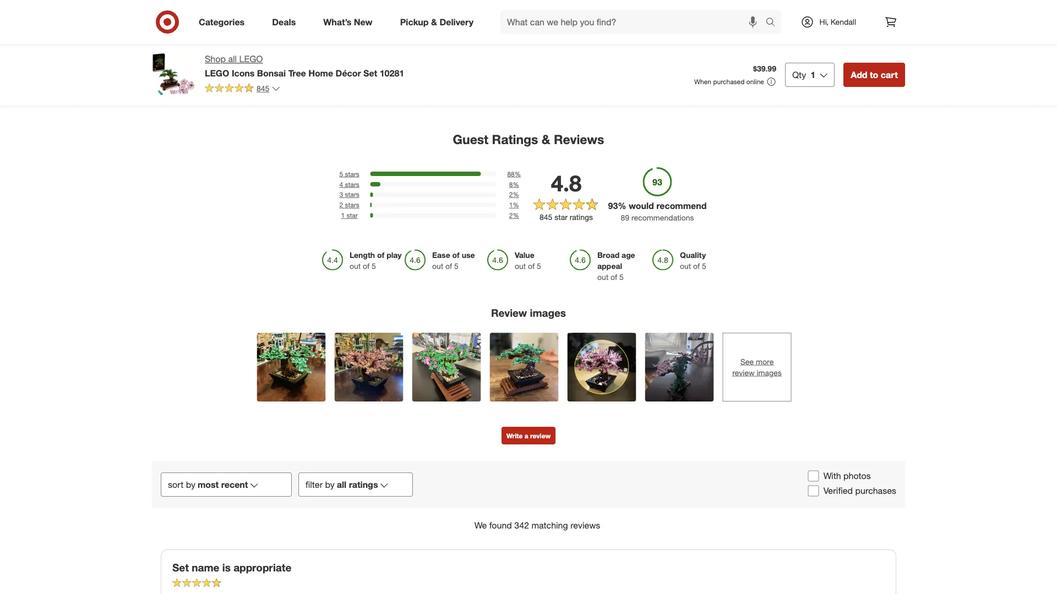 Task type: describe. For each thing, give the bounding box(es) containing it.
guest review image 2 of 12, zoom in image
[[335, 333, 403, 402]]

$169.99 lego harry potter hogwarts castle and grounds wizarding building set 76419
[[496, 8, 568, 56]]

deals link
[[263, 10, 310, 34]]

verified
[[824, 486, 853, 497]]

sort by most recent
[[168, 480, 248, 491]]

review images
[[491, 307, 566, 320]]

pickup
[[400, 17, 429, 27]]

% for 1 star
[[513, 211, 519, 220]]

holiday inside "$99.99 lego holiday main street 10308 building set sponsored"
[[743, 17, 769, 27]]

1 vertical spatial 2
[[340, 201, 343, 209]]

play
[[387, 250, 402, 260]]

star for 845
[[555, 213, 568, 222]]

5 inside value out of 5
[[537, 261, 541, 271]]

2 stars
[[340, 201, 360, 209]]

guest review image 1 of 12, zoom in image
[[257, 333, 326, 402]]

$94.99 lego icons santa visit christmas house décor set 10293 sponsored
[[608, 8, 691, 55]]

add to cart
[[851, 69, 898, 80]]

street
[[720, 27, 741, 37]]

5 stars
[[340, 170, 360, 178]]

write a review
[[507, 432, 551, 441]]

online
[[747, 78, 765, 86]]

out inside the quality out of 5
[[680, 261, 691, 271]]

wars inside "$15.99 reg $18.79 lego star wars snowtrooper battle pack 4 figures set 75320"
[[872, 26, 889, 35]]

sponsored up 10281
[[383, 45, 416, 53]]

set inside $169.99 lego harry potter hogwarts castle and grounds wizarding building set 76419
[[526, 46, 538, 56]]

845 for 845
[[257, 84, 270, 93]]

santa
[[652, 17, 672, 27]]

purchased
[[714, 78, 745, 86]]

hi, kendall
[[820, 17, 857, 27]]

more
[[756, 357, 774, 367]]

$71.99
[[170, 17, 190, 26]]

reg for $15.99
[[833, 17, 842, 26]]

we
[[475, 521, 487, 532]]

verified purchases
[[824, 486, 897, 497]]

reviews
[[554, 132, 604, 147]]

building for lego star wars 2023 advent calendar holiday building set 75366
[[271, 45, 299, 55]]

quality
[[680, 250, 706, 260]]

% inside 93 % would recommend 89 recommendations
[[618, 201, 627, 211]]

icons inside shop all lego lego icons bonsai tree home décor set 10281
[[232, 68, 255, 78]]

5 inside "ease of use out of 5"
[[454, 261, 459, 271]]

of down length
[[363, 261, 370, 271]]

lego inside "$99.99 lego holiday main street 10308 building set sponsored"
[[720, 17, 741, 27]]

search
[[761, 18, 787, 28]]

guest review image 4 of 12, zoom in image
[[490, 333, 559, 402]]

pickup & delivery link
[[391, 10, 488, 34]]

review for see more review images
[[733, 368, 755, 378]]

christmas
[[608, 27, 643, 37]]

1 horizontal spatial ratings
[[570, 213, 593, 222]]

pack
[[902, 35, 919, 45]]

what's new
[[323, 17, 373, 27]]

set inside $57.99 reg $71.99 sale lego star wars dagobah jedi training diorama yoda set 75330
[[178, 45, 190, 55]]

building for lego harry potter hogwarts castle and grounds wizarding building set 76419
[[496, 46, 524, 56]]

lego inside reg $44.99 lego star wars 2023 advent calendar holiday building set 75366
[[271, 26, 292, 35]]

what's
[[323, 17, 352, 27]]

3
[[340, 191, 343, 199]]

ease of use out of 5
[[432, 250, 475, 271]]

star inside $57.99 reg $71.99 sale lego star wars dagobah jedi training diorama yoda set 75330
[[181, 26, 195, 35]]

set inside shop all lego lego icons bonsai tree home décor set 10281
[[364, 68, 377, 78]]

by for sort by
[[186, 480, 196, 491]]

name
[[192, 562, 220, 574]]

all inside shop all lego lego icons bonsai tree home décor set 10281
[[228, 54, 237, 64]]

$15.99
[[833, 8, 856, 17]]

see
[[741, 357, 754, 367]]

use
[[462, 250, 475, 260]]

pickup & delivery
[[400, 17, 474, 27]]

delivery
[[440, 17, 474, 27]]

categories link
[[189, 10, 258, 34]]

set inside "$99.99 lego holiday main street 10308 building set sponsored"
[[797, 27, 809, 37]]

by for filter by
[[325, 480, 335, 491]]

see more review images
[[733, 357, 782, 378]]

reg for $57.99
[[159, 17, 168, 26]]

8
[[509, 180, 513, 189]]

$44.99
[[282, 17, 302, 26]]

stars for 3 stars
[[345, 191, 360, 199]]

out for ease of use
[[432, 261, 444, 271]]

qty 1
[[793, 69, 816, 80]]

$94.99
[[608, 8, 631, 17]]

1 vertical spatial all
[[337, 480, 347, 491]]

With photos checkbox
[[808, 471, 819, 482]]

filter
[[306, 480, 323, 491]]

88 %
[[508, 170, 521, 178]]

4 inside "$15.99 reg $18.79 lego star wars snowtrooper battle pack 4 figures set 75320"
[[833, 45, 837, 55]]

figures
[[839, 45, 865, 55]]

845 link
[[205, 83, 281, 96]]

grounds
[[496, 37, 526, 46]]

most
[[198, 480, 219, 491]]

lego inside $169.99 lego harry potter hogwarts castle and grounds wizarding building set 76419
[[496, 17, 516, 27]]

0 horizontal spatial &
[[431, 17, 437, 27]]

$98.99
[[395, 17, 415, 26]]

star for 1
[[347, 211, 358, 220]]

stars for 2 stars
[[345, 201, 360, 209]]

stars for 4 stars
[[345, 180, 360, 189]]

of inside value out of 5
[[528, 261, 535, 271]]

$57.99 reg $71.99 sale lego star wars dagobah jedi training diorama yoda set 75330
[[159, 8, 248, 55]]

is
[[222, 562, 231, 574]]

sponsored up shop all lego lego icons bonsai tree home décor set 10281
[[271, 45, 304, 53]]

4 stars
[[340, 180, 360, 189]]

10308
[[743, 27, 765, 37]]

lego inside "$15.99 reg $18.79 lego star wars snowtrooper battle pack 4 figures set 75320"
[[833, 26, 854, 35]]

snowtrooper
[[833, 35, 878, 45]]

matching
[[532, 521, 568, 532]]

house
[[645, 27, 668, 37]]

out inside value out of 5
[[515, 261, 526, 271]]

wars inside reg $44.99 lego star wars 2023 advent calendar holiday building set 75366
[[310, 26, 327, 35]]

$99.99
[[720, 8, 744, 17]]

845 for 845 star ratings
[[540, 213, 553, 222]]

icons inside $94.99 lego icons santa visit christmas house décor set 10293 sponsored
[[631, 17, 650, 27]]

2 % for star
[[509, 211, 519, 220]]

93 % would recommend 89 recommendations
[[608, 201, 707, 223]]

of left use
[[453, 250, 460, 260]]

stars for 5 stars
[[345, 170, 360, 178]]

$18.79
[[844, 17, 864, 26]]

qty
[[793, 69, 807, 80]]

sale inside $57.99 reg $71.99 sale lego star wars dagobah jedi training diorama yoda set 75330
[[192, 17, 205, 26]]

$99.99 lego holiday main street 10308 building set sponsored
[[720, 8, 809, 45]]

hogwarts
[[496, 27, 529, 37]]

845 star ratings
[[540, 213, 593, 222]]

5 inside length of play out of 5
[[372, 261, 376, 271]]

main
[[771, 17, 788, 27]]

76419
[[540, 46, 561, 56]]

$79.99 $98.99 sale
[[383, 8, 429, 26]]

wizarding
[[528, 37, 562, 46]]

image of lego icons bonsai tree home décor set 10281 image
[[152, 53, 196, 97]]



Task type: vqa. For each thing, say whether or not it's contained in the screenshot.
results to the right
no



Task type: locate. For each thing, give the bounding box(es) containing it.
reg left the $44.99
[[271, 17, 281, 26]]

0 horizontal spatial all
[[228, 54, 237, 64]]

2 horizontal spatial 1
[[811, 69, 816, 80]]

3 reg from the left
[[833, 17, 842, 26]]

2 wars from the left
[[310, 26, 327, 35]]

out
[[350, 261, 361, 271], [432, 261, 444, 271], [515, 261, 526, 271], [680, 261, 691, 271], [598, 272, 609, 282]]

we found 342 matching reviews
[[475, 521, 601, 532]]

building inside reg $44.99 lego star wars 2023 advent calendar holiday building set 75366
[[271, 45, 299, 55]]

reg left $71.99
[[159, 17, 168, 26]]

sale right $98.99
[[417, 17, 429, 26]]

of down quality
[[694, 261, 700, 271]]

% for 4 stars
[[513, 180, 519, 189]]

1 horizontal spatial &
[[542, 132, 551, 147]]

décor right the house
[[670, 27, 691, 37]]

recommendations
[[632, 213, 694, 223]]

1 right the qty
[[811, 69, 816, 80]]

purchases
[[856, 486, 897, 497]]

new
[[354, 17, 373, 27]]

$15.99 reg $18.79 lego star wars snowtrooper battle pack 4 figures set 75320
[[833, 8, 919, 55]]

all right filter
[[337, 480, 347, 491]]

ratings
[[570, 213, 593, 222], [349, 480, 378, 491]]

0 horizontal spatial review
[[530, 432, 551, 441]]

What can we help you find? suggestions appear below search field
[[501, 10, 769, 34]]

building inside $169.99 lego harry potter hogwarts castle and grounds wizarding building set 76419
[[496, 46, 524, 56]]

$57.99
[[159, 8, 182, 17]]

& right pickup
[[431, 17, 437, 27]]

2 % for stars
[[509, 191, 519, 199]]

1 vertical spatial icons
[[232, 68, 255, 78]]

set left 75366
[[301, 45, 313, 55]]

2 by from the left
[[325, 480, 335, 491]]

broad age appeal out of 5
[[598, 250, 635, 282]]

images down more
[[757, 368, 782, 378]]

images right review at the left bottom
[[530, 307, 566, 320]]

1 vertical spatial &
[[542, 132, 551, 147]]

1 horizontal spatial building
[[496, 46, 524, 56]]

% for 3 stars
[[513, 191, 519, 199]]

1 star
[[341, 211, 358, 220]]

harry
[[519, 17, 538, 27]]

all
[[228, 54, 237, 64], [337, 480, 347, 491]]

0 horizontal spatial wars
[[198, 26, 215, 35]]

review down see
[[733, 368, 755, 378]]

1 vertical spatial 2 %
[[509, 211, 519, 220]]

review inside "button"
[[530, 432, 551, 441]]

ratings down "4.8"
[[570, 213, 593, 222]]

2023
[[329, 26, 346, 35]]

1 horizontal spatial star
[[294, 26, 308, 35]]

0 horizontal spatial 4
[[340, 180, 343, 189]]

1 vertical spatial décor
[[336, 68, 361, 78]]

2 for 3 stars
[[509, 191, 513, 199]]

set right the main
[[797, 27, 809, 37]]

% down 8 %
[[513, 201, 519, 209]]

shop all lego lego icons bonsai tree home décor set 10281
[[205, 54, 404, 78]]

1 horizontal spatial star
[[555, 213, 568, 222]]

recent
[[221, 480, 248, 491]]

out down appeal
[[598, 272, 609, 282]]

when purchased online
[[695, 78, 765, 86]]

set left 75320
[[867, 45, 878, 55]]

set inside "$15.99 reg $18.79 lego star wars snowtrooper battle pack 4 figures set 75320"
[[867, 45, 878, 55]]

10293
[[622, 37, 643, 46]]

2 2 % from the top
[[509, 211, 519, 220]]

out down length
[[350, 261, 361, 271]]

1 horizontal spatial reg
[[271, 17, 281, 26]]

visit
[[674, 17, 688, 27]]

% up 1 %
[[513, 191, 519, 199]]

2 sale from the left
[[417, 17, 429, 26]]

of down ease
[[446, 261, 452, 271]]

& right ratings
[[542, 132, 551, 147]]

1 horizontal spatial 1
[[509, 201, 513, 209]]

wars left 2023
[[310, 26, 327, 35]]

5
[[340, 170, 343, 178], [372, 261, 376, 271], [454, 261, 459, 271], [537, 261, 541, 271], [702, 261, 707, 271], [620, 272, 624, 282]]

holiday inside reg $44.99 lego star wars 2023 advent calendar holiday building set 75366
[[331, 35, 357, 45]]

out inside "ease of use out of 5"
[[432, 261, 444, 271]]

1 horizontal spatial review
[[733, 368, 755, 378]]

star down "4.8"
[[555, 213, 568, 222]]

0 horizontal spatial star
[[347, 211, 358, 220]]

of down appeal
[[611, 272, 618, 282]]

sort
[[168, 480, 184, 491]]

sponsored down christmas
[[608, 46, 641, 55]]

star down 2 stars
[[347, 211, 358, 220]]

% down 1 %
[[513, 211, 519, 220]]

décor inside $94.99 lego icons santa visit christmas house décor set 10293 sponsored
[[670, 27, 691, 37]]

recommend
[[657, 201, 707, 211]]

sponsored down hogwarts
[[496, 46, 528, 55]]

0 vertical spatial holiday
[[743, 17, 769, 27]]

$39.99
[[754, 64, 777, 74]]

building inside "$99.99 lego holiday main street 10308 building set sponsored"
[[767, 27, 795, 37]]

of left "play" at the left top of the page
[[377, 250, 385, 260]]

2 horizontal spatial reg
[[833, 17, 842, 26]]

lego inside $57.99 reg $71.99 sale lego star wars dagobah jedi training diorama yoda set 75330
[[159, 26, 179, 35]]

0 horizontal spatial décor
[[336, 68, 361, 78]]

845 down bonsai
[[257, 84, 270, 93]]

8 %
[[509, 180, 519, 189]]

reg inside $57.99 reg $71.99 sale lego star wars dagobah jedi training diorama yoda set 75330
[[159, 17, 168, 26]]

tree
[[288, 68, 306, 78]]

4
[[833, 45, 837, 55], [340, 180, 343, 189]]

2 down 3
[[340, 201, 343, 209]]

castle
[[531, 27, 553, 37]]

out for length of play
[[350, 261, 361, 271]]

0 vertical spatial ratings
[[570, 213, 593, 222]]

% up 8 %
[[515, 170, 521, 178]]

out down quality
[[680, 261, 691, 271]]

0 horizontal spatial 845
[[257, 84, 270, 93]]

building up tree on the left top of the page
[[271, 45, 299, 55]]

would
[[629, 201, 654, 211]]

2 %
[[509, 191, 519, 199], [509, 211, 519, 220]]

1 down 8
[[509, 201, 513, 209]]

2 reg from the left
[[271, 17, 281, 26]]

set left 10281
[[364, 68, 377, 78]]

set left 10293
[[608, 37, 620, 46]]

&
[[431, 17, 437, 27], [542, 132, 551, 147]]

set left the name
[[172, 562, 189, 574]]

out for broad age appeal
[[598, 272, 609, 282]]

set inside $94.99 lego icons santa visit christmas house décor set 10293 sponsored
[[608, 37, 620, 46]]

found
[[490, 521, 512, 532]]

1 %
[[509, 201, 519, 209]]

1 down 2 stars
[[341, 211, 345, 220]]

1 2 % from the top
[[509, 191, 519, 199]]

0 horizontal spatial ratings
[[349, 480, 378, 491]]

1 vertical spatial ratings
[[349, 480, 378, 491]]

2 star from the left
[[294, 26, 308, 35]]

search button
[[761, 10, 787, 36]]

3 star from the left
[[856, 26, 870, 35]]

décor right home
[[336, 68, 361, 78]]

set name is appropriate
[[172, 562, 292, 574]]

write
[[507, 432, 523, 441]]

diorama
[[204, 35, 233, 45]]

0 vertical spatial 845
[[257, 84, 270, 93]]

0 horizontal spatial sale
[[192, 17, 205, 26]]

what's new link
[[314, 10, 386, 34]]

1 horizontal spatial wars
[[310, 26, 327, 35]]

0 horizontal spatial star
[[181, 26, 195, 35]]

length
[[350, 250, 375, 260]]

lego inside $94.99 lego icons santa visit christmas house décor set 10293 sponsored
[[608, 17, 629, 27]]

reg right hi,
[[833, 17, 842, 26]]

potter
[[540, 17, 561, 27]]

building right 10308
[[767, 27, 795, 37]]

0 vertical spatial 2 %
[[509, 191, 519, 199]]

sponsored
[[720, 37, 753, 45], [159, 45, 191, 53], [271, 45, 304, 53], [383, 45, 416, 53], [833, 45, 865, 53], [496, 46, 528, 55], [608, 46, 641, 55]]

3 stars from the top
[[345, 191, 360, 199]]

0 vertical spatial 2
[[509, 191, 513, 199]]

0 horizontal spatial 1
[[341, 211, 345, 220]]

1 sale from the left
[[192, 17, 205, 26]]

out inside length of play out of 5
[[350, 261, 361, 271]]

by right sort
[[186, 480, 196, 491]]

0 horizontal spatial icons
[[232, 68, 255, 78]]

building down hogwarts
[[496, 46, 524, 56]]

reg
[[159, 17, 168, 26], [271, 17, 281, 26], [833, 17, 842, 26]]

by
[[186, 480, 196, 491], [325, 480, 335, 491]]

% for 5 stars
[[515, 170, 521, 178]]

review inside see more review images
[[733, 368, 755, 378]]

all right "shop"
[[228, 54, 237, 64]]

% up 89
[[618, 201, 627, 211]]

1 horizontal spatial icons
[[631, 17, 650, 27]]

2 % up 1 %
[[509, 191, 519, 199]]

845 down "4.8"
[[540, 213, 553, 222]]

out down value
[[515, 261, 526, 271]]

2 horizontal spatial wars
[[872, 26, 889, 35]]

2 stars from the top
[[345, 180, 360, 189]]

2 vertical spatial 2
[[509, 211, 513, 220]]

0 horizontal spatial holiday
[[331, 35, 357, 45]]

holiday down what's new
[[331, 35, 357, 45]]

1 horizontal spatial holiday
[[743, 17, 769, 27]]

wars inside $57.99 reg $71.99 sale lego star wars dagobah jedi training diorama yoda set 75330
[[198, 26, 215, 35]]

set inside reg $44.99 lego star wars 2023 advent calendar holiday building set 75366
[[301, 45, 313, 55]]

0 vertical spatial &
[[431, 17, 437, 27]]

1 reg from the left
[[159, 17, 168, 26]]

review
[[491, 307, 527, 320]]

icons up 10293
[[631, 17, 650, 27]]

2 % down 1 %
[[509, 211, 519, 220]]

1 wars from the left
[[198, 26, 215, 35]]

reg inside "$15.99 reg $18.79 lego star wars snowtrooper battle pack 4 figures set 75320"
[[833, 17, 842, 26]]

sale
[[192, 17, 205, 26], [417, 17, 429, 26]]

guest ratings & reviews
[[453, 132, 604, 147]]

5 inside broad age appeal out of 5
[[620, 272, 624, 282]]

wars up 75330
[[198, 26, 215, 35]]

2 down 8
[[509, 191, 513, 199]]

0 vertical spatial images
[[530, 307, 566, 320]]

reg inside reg $44.99 lego star wars 2023 advent calendar holiday building set 75366
[[271, 17, 281, 26]]

sponsored down "$99.99" at the top of the page
[[720, 37, 753, 45]]

1 vertical spatial 4
[[340, 180, 343, 189]]

1 vertical spatial review
[[530, 432, 551, 441]]

sponsored inside $94.99 lego icons santa visit christmas house décor set 10293 sponsored
[[608, 46, 641, 55]]

88
[[508, 170, 515, 178]]

reg $44.99 lego star wars 2023 advent calendar holiday building set 75366
[[271, 17, 357, 55]]

jedi
[[159, 35, 173, 45]]

reviews
[[571, 521, 601, 532]]

0 horizontal spatial reg
[[159, 17, 168, 26]]

star
[[347, 211, 358, 220], [555, 213, 568, 222]]

images inside see more review images
[[757, 368, 782, 378]]

of down value
[[528, 261, 535, 271]]

2 horizontal spatial building
[[767, 27, 795, 37]]

quality out of 5
[[680, 250, 707, 271]]

0 horizontal spatial by
[[186, 480, 196, 491]]

stars up 3 stars at top left
[[345, 180, 360, 189]]

review right a
[[530, 432, 551, 441]]

sale inside $79.99 $98.99 sale
[[417, 17, 429, 26]]

1 horizontal spatial sale
[[417, 17, 429, 26]]

10281
[[380, 68, 404, 78]]

when
[[695, 78, 712, 86]]

4.8
[[551, 170, 582, 197]]

wars
[[198, 26, 215, 35], [310, 26, 327, 35], [872, 26, 889, 35]]

sponsored down kendall
[[833, 45, 865, 53]]

yoda
[[159, 45, 176, 55]]

icons up 845 link
[[232, 68, 255, 78]]

0 horizontal spatial building
[[271, 45, 299, 55]]

write a review button
[[502, 428, 556, 445]]

review for write a review
[[530, 432, 551, 441]]

1 for %
[[509, 201, 513, 209]]

5 inside the quality out of 5
[[702, 261, 707, 271]]

categories
[[199, 17, 245, 27]]

1 by from the left
[[186, 480, 196, 491]]

guest review image 6 of 12, zoom in image
[[645, 333, 714, 402]]

% down 88 %
[[513, 180, 519, 189]]

wars up 75320
[[872, 26, 889, 35]]

add to cart button
[[844, 63, 906, 87]]

shop
[[205, 54, 226, 64]]

0 vertical spatial icons
[[631, 17, 650, 27]]

1 horizontal spatial 4
[[833, 45, 837, 55]]

1 horizontal spatial images
[[757, 368, 782, 378]]

stars up 2 stars
[[345, 191, 360, 199]]

of inside broad age appeal out of 5
[[611, 272, 618, 282]]

appeal
[[598, 261, 623, 271]]

1 horizontal spatial décor
[[670, 27, 691, 37]]

age
[[622, 250, 635, 260]]

75366
[[315, 45, 336, 55]]

sponsored left 75330
[[159, 45, 191, 53]]

2 vertical spatial 1
[[341, 211, 345, 220]]

guest review image 3 of 12, zoom in image
[[412, 333, 481, 402]]

% for 2 stars
[[513, 201, 519, 209]]

0 vertical spatial all
[[228, 54, 237, 64]]

1 star from the left
[[181, 26, 195, 35]]

75320
[[880, 45, 902, 55]]

of inside the quality out of 5
[[694, 261, 700, 271]]

1 for star
[[341, 211, 345, 220]]

1 vertical spatial images
[[757, 368, 782, 378]]

stars up '1 star'
[[345, 201, 360, 209]]

sponsored inside "$99.99 lego holiday main street 10308 building set sponsored"
[[720, 37, 753, 45]]

89
[[621, 213, 630, 223]]

Verified purchases checkbox
[[808, 486, 819, 497]]

1 horizontal spatial all
[[337, 480, 347, 491]]

0 vertical spatial 1
[[811, 69, 816, 80]]

to
[[870, 69, 879, 80]]

4 stars from the top
[[345, 201, 360, 209]]

by right filter
[[325, 480, 335, 491]]

star inside reg $44.99 lego star wars 2023 advent calendar holiday building set 75366
[[294, 26, 308, 35]]

with
[[824, 471, 841, 482]]

stars up 4 stars
[[345, 170, 360, 178]]

3 stars
[[340, 191, 360, 199]]

1 vertical spatial holiday
[[331, 35, 357, 45]]

1 vertical spatial 1
[[509, 201, 513, 209]]

a
[[525, 432, 529, 441]]

2 for 1 star
[[509, 211, 513, 220]]

ratings
[[492, 132, 538, 147]]

holiday left the main
[[743, 17, 769, 27]]

set right the yoda
[[178, 45, 190, 55]]

1 horizontal spatial 845
[[540, 213, 553, 222]]

0 vertical spatial décor
[[670, 27, 691, 37]]

1 horizontal spatial by
[[325, 480, 335, 491]]

1 stars from the top
[[345, 170, 360, 178]]

out inside broad age appeal out of 5
[[598, 272, 609, 282]]

0 vertical spatial review
[[733, 368, 755, 378]]

guest review image 5 of 12, zoom in image
[[568, 333, 636, 402]]

of
[[377, 250, 385, 260], [453, 250, 460, 260], [363, 261, 370, 271], [446, 261, 452, 271], [528, 261, 535, 271], [694, 261, 700, 271], [611, 272, 618, 282]]

ratings right filter
[[349, 480, 378, 491]]

%
[[515, 170, 521, 178], [513, 180, 519, 189], [513, 191, 519, 199], [618, 201, 627, 211], [513, 201, 519, 209], [513, 211, 519, 220]]

4 left figures in the right top of the page
[[833, 45, 837, 55]]

4 up 3
[[340, 180, 343, 189]]

$79.99
[[383, 8, 406, 17]]

out down ease
[[432, 261, 444, 271]]

review
[[733, 368, 755, 378], [530, 432, 551, 441]]

0 horizontal spatial images
[[530, 307, 566, 320]]

2 down 1 %
[[509, 211, 513, 220]]

0 vertical spatial 4
[[833, 45, 837, 55]]

75330
[[192, 45, 213, 55]]

sale right $71.99
[[192, 17, 205, 26]]

2 horizontal spatial star
[[856, 26, 870, 35]]

star inside "$15.99 reg $18.79 lego star wars snowtrooper battle pack 4 figures set 75320"
[[856, 26, 870, 35]]

3 wars from the left
[[872, 26, 889, 35]]

ease
[[432, 250, 450, 260]]

1 vertical spatial 845
[[540, 213, 553, 222]]

set left 76419
[[526, 46, 538, 56]]

décor inside shop all lego lego icons bonsai tree home décor set 10281
[[336, 68, 361, 78]]

length of play out of 5
[[350, 250, 402, 271]]

stars
[[345, 170, 360, 178], [345, 180, 360, 189], [345, 191, 360, 199], [345, 201, 360, 209]]



